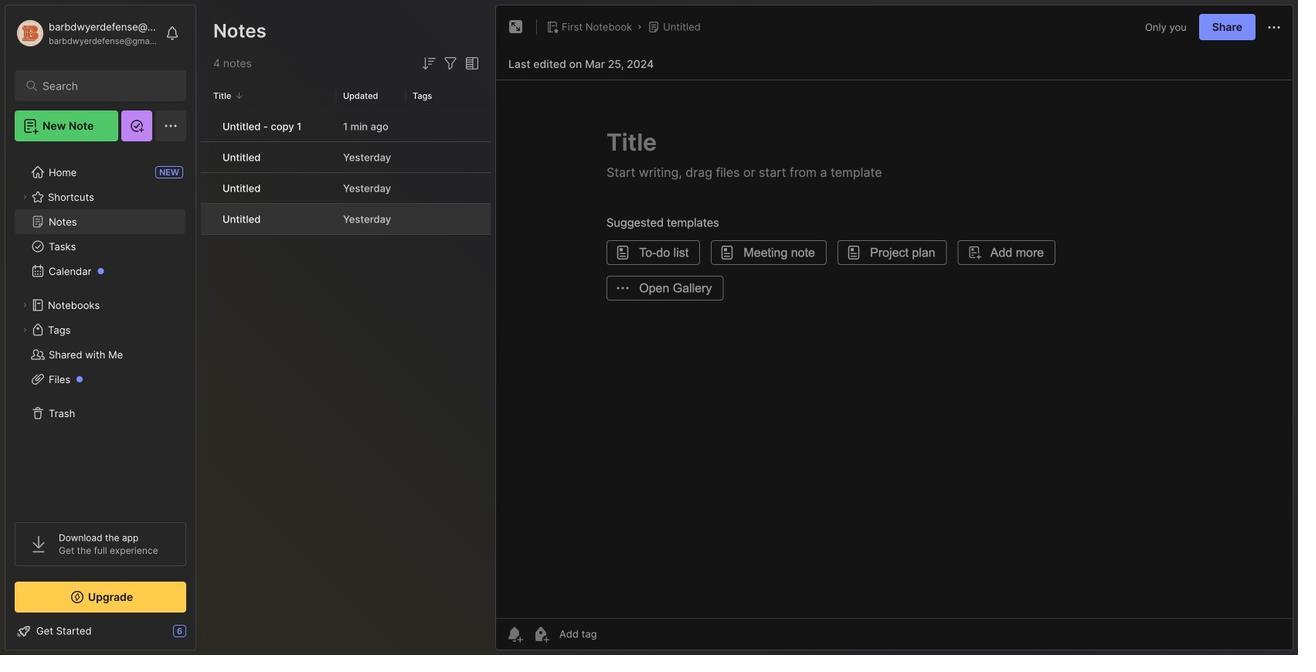 Task type: describe. For each thing, give the bounding box(es) containing it.
none search field inside main element
[[42, 76, 166, 95]]

tree inside main element
[[5, 151, 195, 508]]

expand notebooks image
[[20, 301, 29, 310]]

main element
[[0, 0, 201, 655]]

Add filters field
[[441, 54, 460, 73]]

1 cell from the top
[[201, 111, 213, 141]]

4 cell from the top
[[201, 204, 213, 234]]

expand note image
[[507, 18, 525, 36]]

Sort options field
[[420, 54, 438, 73]]

Account field
[[15, 18, 158, 49]]

add filters image
[[441, 54, 460, 73]]

View options field
[[460, 54, 481, 73]]



Task type: vqa. For each thing, say whether or not it's contained in the screenshot.
TAB LIST
no



Task type: locate. For each thing, give the bounding box(es) containing it.
add a reminder image
[[505, 625, 524, 644]]

expand tags image
[[20, 325, 29, 335]]

tree
[[5, 151, 195, 508]]

Help and Learning task checklist field
[[5, 619, 195, 644]]

note window element
[[495, 5, 1293, 654]]

cell
[[201, 111, 213, 141], [201, 142, 213, 172], [201, 173, 213, 203], [201, 204, 213, 234]]

row group
[[201, 111, 491, 236]]

More actions field
[[1265, 17, 1283, 37]]

Search text field
[[42, 79, 166, 93]]

Note Editor text field
[[496, 80, 1293, 618]]

add tag image
[[532, 625, 550, 644]]

3 cell from the top
[[201, 173, 213, 203]]

click to collapse image
[[195, 627, 207, 645]]

None search field
[[42, 76, 166, 95]]

2 cell from the top
[[201, 142, 213, 172]]

Add tag field
[[558, 627, 674, 641]]

more actions image
[[1265, 18, 1283, 37]]



